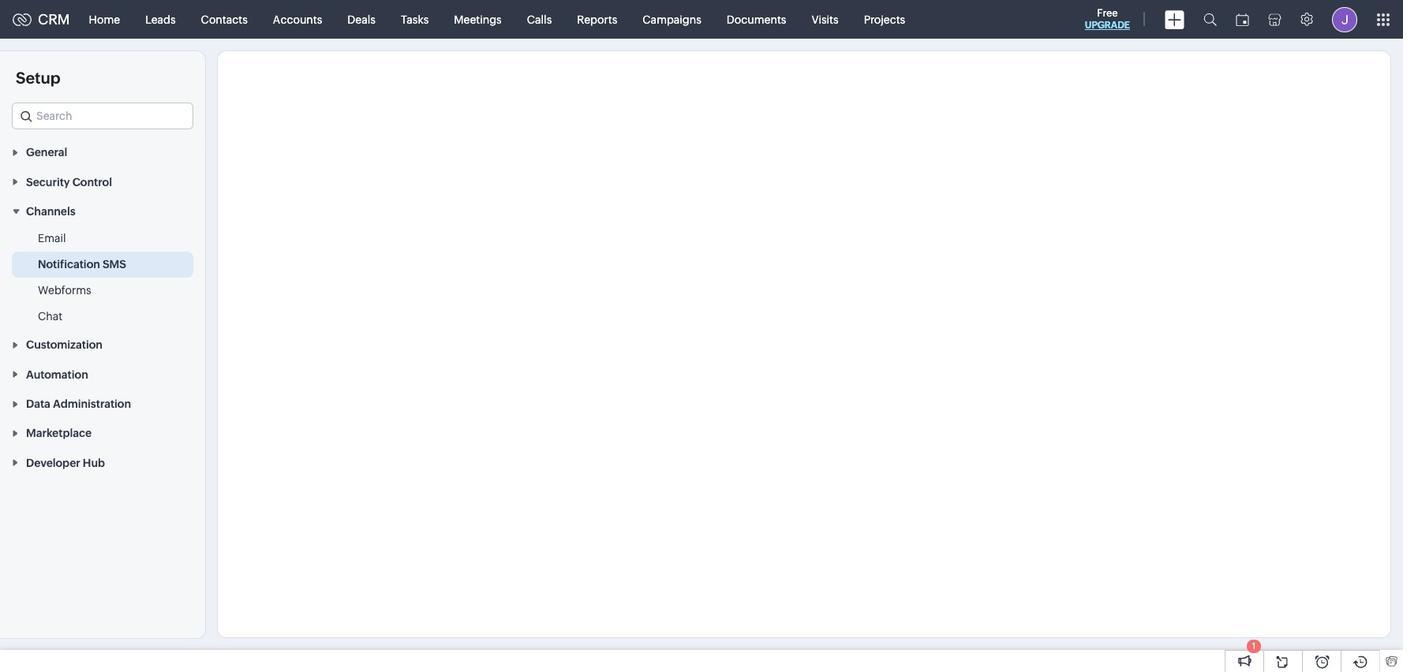 Task type: describe. For each thing, give the bounding box(es) containing it.
automation button
[[0, 359, 205, 389]]

tasks link
[[388, 0, 441, 38]]

chat
[[38, 310, 62, 323]]

developer
[[26, 457, 80, 469]]

reports
[[577, 13, 617, 26]]

contacts
[[201, 13, 248, 26]]

deals
[[348, 13, 376, 26]]

customization
[[26, 339, 103, 352]]

free
[[1097, 7, 1118, 19]]

developer hub button
[[0, 448, 205, 477]]

free upgrade
[[1085, 7, 1130, 31]]

channels region
[[0, 226, 205, 330]]

data administration
[[26, 398, 131, 411]]

data
[[26, 398, 50, 411]]

calendar image
[[1236, 13, 1250, 26]]

deals link
[[335, 0, 388, 38]]

home
[[89, 13, 120, 26]]

notification sms link
[[38, 257, 126, 272]]

setup
[[16, 69, 60, 87]]

channels button
[[0, 196, 205, 226]]

chat link
[[38, 309, 62, 324]]

accounts
[[273, 13, 322, 26]]

profile image
[[1332, 7, 1358, 32]]

security control button
[[0, 167, 205, 196]]

email link
[[38, 231, 66, 246]]

contacts link
[[188, 0, 260, 38]]

create menu image
[[1165, 10, 1185, 29]]

general
[[26, 146, 67, 159]]

documents
[[727, 13, 787, 26]]

create menu element
[[1156, 0, 1194, 38]]

security
[[26, 176, 70, 188]]

profile element
[[1323, 0, 1367, 38]]

notification sms
[[38, 258, 126, 271]]

calls link
[[514, 0, 565, 38]]

developer hub
[[26, 457, 105, 469]]

search element
[[1194, 0, 1227, 39]]

reports link
[[565, 0, 630, 38]]

accounts link
[[260, 0, 335, 38]]

notification
[[38, 258, 100, 271]]

webforms
[[38, 284, 91, 297]]

webforms link
[[38, 283, 91, 298]]



Task type: vqa. For each thing, say whether or not it's contained in the screenshot.
Notification SMS LINK
yes



Task type: locate. For each thing, give the bounding box(es) containing it.
email
[[38, 232, 66, 245]]

projects link
[[851, 0, 918, 38]]

general button
[[0, 137, 205, 167]]

marketplace
[[26, 427, 92, 440]]

hub
[[83, 457, 105, 469]]

search image
[[1204, 13, 1217, 26]]

documents link
[[714, 0, 799, 38]]

marketplace button
[[0, 418, 205, 448]]

sms
[[103, 258, 126, 271]]

automation
[[26, 368, 88, 381]]

leads link
[[133, 0, 188, 38]]

visits link
[[799, 0, 851, 38]]

crm
[[38, 11, 70, 28]]

crm link
[[13, 11, 70, 28]]

projects
[[864, 13, 906, 26]]

security control
[[26, 176, 112, 188]]

leads
[[145, 13, 176, 26]]

Search text field
[[13, 103, 193, 129]]

tasks
[[401, 13, 429, 26]]

campaigns
[[643, 13, 702, 26]]

data administration button
[[0, 389, 205, 418]]

control
[[72, 176, 112, 188]]

home link
[[76, 0, 133, 38]]

logo image
[[13, 13, 32, 26]]

None field
[[12, 103, 193, 129]]

administration
[[53, 398, 131, 411]]

meetings
[[454, 13, 502, 26]]

customization button
[[0, 330, 205, 359]]

1
[[1253, 642, 1256, 651]]

visits
[[812, 13, 839, 26]]

channels
[[26, 205, 76, 218]]

meetings link
[[441, 0, 514, 38]]

campaigns link
[[630, 0, 714, 38]]

calls
[[527, 13, 552, 26]]

upgrade
[[1085, 20, 1130, 31]]



